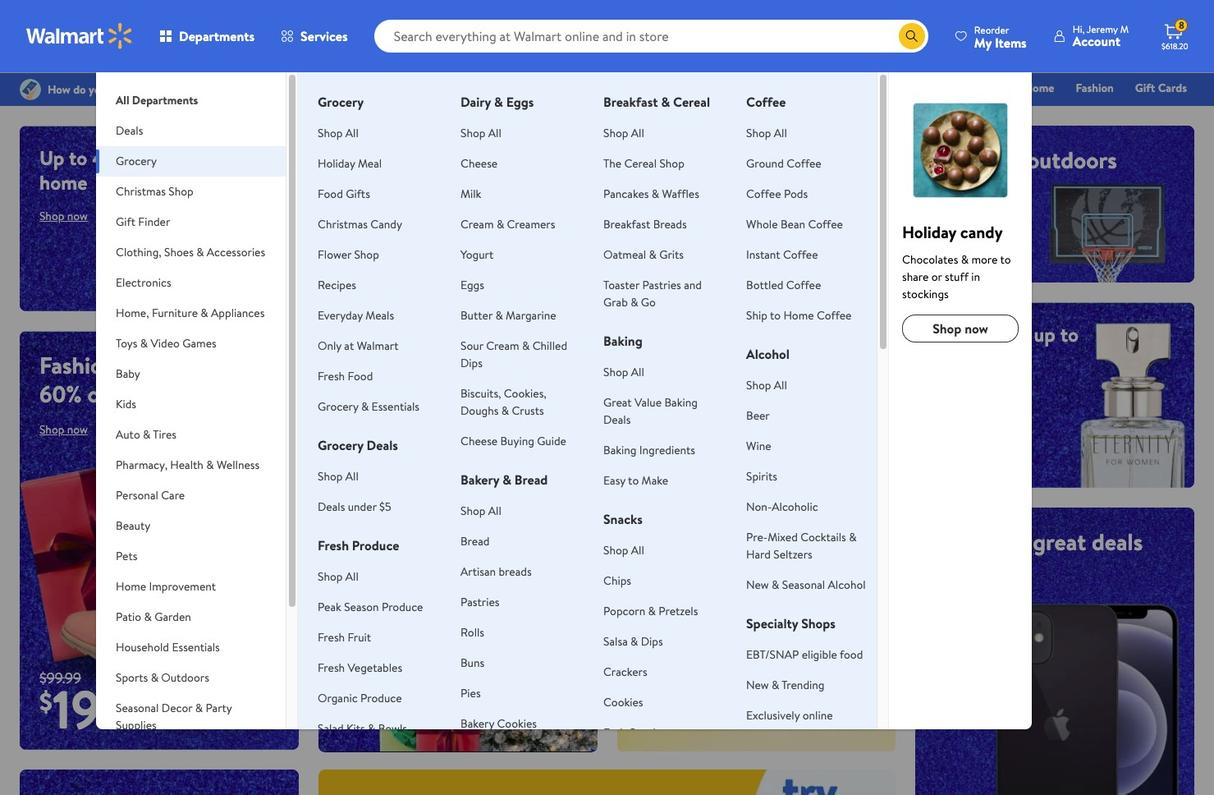 Task type: locate. For each thing, give the bounding box(es) containing it.
gift cards registry
[[999, 80, 1188, 119]]

1 vertical spatial pastries
[[461, 594, 500, 610]]

1 vertical spatial sports
[[116, 669, 148, 686]]

50% down stockings
[[936, 345, 972, 373]]

the
[[604, 155, 622, 172]]

shop now link down 60%
[[39, 421, 88, 438]]

dips down 'sour'
[[461, 355, 483, 371]]

kits
[[347, 720, 365, 737]]

1 vertical spatial breakfast
[[604, 216, 651, 232]]

1 vertical spatial cheese
[[461, 433, 498, 449]]

1 horizontal spatial fashion
[[1076, 80, 1114, 96]]

coffee down the ground
[[747, 186, 782, 202]]

now down 60%
[[67, 421, 88, 438]]

auto & tires button
[[96, 420, 286, 450]]

shop up grocery deals
[[358, 401, 390, 422]]

finder left christmas shop link on the right of the page
[[728, 80, 760, 96]]

ground coffee
[[747, 155, 822, 172]]

new & trending link
[[747, 677, 825, 693]]

1 horizontal spatial up
[[1035, 320, 1056, 348]]

1 vertical spatial departments
[[132, 92, 198, 108]]

2 vertical spatial home
[[116, 578, 146, 595]]

0 horizontal spatial home
[[116, 578, 146, 595]]

up
[[1035, 320, 1056, 348], [173, 349, 198, 381]]

biscuits,
[[461, 385, 501, 402]]

0 vertical spatial cheese
[[461, 155, 498, 172]]

shop all link for baking
[[604, 364, 645, 380]]

0 vertical spatial departments
[[179, 27, 255, 45]]

1 new from the top
[[747, 577, 769, 593]]

shop all link for grocery
[[318, 125, 359, 141]]

shop all link up the
[[604, 125, 645, 141]]

1 vertical spatial food
[[348, 368, 373, 384]]

0 vertical spatial alcohol
[[747, 345, 790, 363]]

flower
[[318, 246, 352, 263]]

breakfast for breakfast & cereal
[[604, 93, 658, 111]]

food
[[318, 186, 343, 202], [348, 368, 373, 384]]

produce down the vegetables at the bottom of the page
[[361, 690, 402, 706]]

1 horizontal spatial christmas
[[318, 216, 368, 232]]

all up the cereal shop
[[631, 125, 645, 141]]

3 fresh from the top
[[318, 629, 345, 646]]

shop now link for sports & outdoors deals
[[936, 216, 984, 232]]

shop all link for bakery & bread
[[461, 503, 502, 519]]

0 vertical spatial electronics
[[882, 80, 937, 96]]

now for up to 50% off seasonal decor
[[366, 553, 387, 569]]

dips down popcorn & pretzels "link"
[[641, 633, 663, 650]]

sour
[[461, 338, 484, 354]]

1 vertical spatial alcohol
[[828, 577, 866, 593]]

grocery & essentials down fresh food link
[[318, 398, 420, 415]]

1 horizontal spatial holiday
[[903, 221, 957, 243]]

0 horizontal spatial gift
[[116, 214, 136, 230]]

fresh down only
[[318, 368, 345, 384]]

shop all link for grocery deals
[[318, 468, 359, 485]]

& inside biscuits, cookies, doughs & crusts
[[502, 402, 509, 419]]

cookies,
[[504, 385, 547, 402]]

1 vertical spatial cream
[[486, 338, 520, 354]]

0 vertical spatial finder
[[728, 80, 760, 96]]

1 vertical spatial bakery
[[461, 715, 495, 732]]

alcohol
[[747, 345, 790, 363], [828, 577, 866, 593]]

0 vertical spatial sports
[[936, 144, 1001, 176]]

christmas right gift finder link on the right top of the page
[[782, 80, 832, 96]]

walmart+ link
[[1131, 102, 1195, 120]]

2 fresh from the top
[[318, 536, 349, 554]]

1 breakfast from the top
[[604, 93, 658, 111]]

grocery down fresh food link
[[318, 398, 359, 415]]

Search search field
[[374, 20, 929, 53]]

0 horizontal spatial dips
[[461, 355, 483, 371]]

personal
[[116, 487, 158, 503]]

1 vertical spatial finder
[[138, 214, 170, 230]]

all up 'ground coffee'
[[774, 125, 788, 141]]

home down bottled coffee
[[784, 307, 814, 324]]

electronics down clothing,
[[116, 274, 171, 291]]

bakery & bread
[[461, 471, 548, 489]]

new for new & seasonal alcohol
[[747, 577, 769, 593]]

now down home
[[67, 208, 88, 224]]

deals inside dropdown button
[[116, 122, 143, 139]]

christmas inside dropdown button
[[116, 183, 166, 200]]

0 vertical spatial grocery & essentials link
[[574, 79, 691, 97]]

0 vertical spatial fashion
[[1076, 80, 1114, 96]]

coffee pods link
[[747, 186, 808, 202]]

up up shop all link
[[637, 488, 666, 520]]

shop all link up the great
[[604, 364, 645, 380]]

1 horizontal spatial food
[[348, 368, 373, 384]]

0 vertical spatial dips
[[461, 355, 483, 371]]

1 vertical spatial eggs
[[461, 277, 485, 293]]

shop all for grocery
[[318, 125, 359, 141]]

gift finder
[[705, 80, 760, 96], [116, 214, 170, 230]]

cards
[[1159, 80, 1188, 96]]

0 horizontal spatial deals
[[936, 172, 987, 205]]

gift left the cards
[[1136, 80, 1156, 96]]

0 horizontal spatial alcohol
[[747, 345, 790, 363]]

0 horizontal spatial holiday
[[318, 155, 355, 172]]

meal
[[358, 155, 382, 172]]

shop now link up more
[[936, 216, 984, 232]]

essentials inside dropdown button
[[172, 639, 220, 655]]

fashion inside fashion gifts up to 60% off
[[39, 349, 116, 381]]

shop all link for breakfast & cereal
[[604, 125, 645, 141]]

cheese up milk at the top left of page
[[461, 155, 498, 172]]

gift finder for 'gift finder' dropdown button
[[116, 214, 170, 230]]

& inside 'link'
[[624, 80, 632, 96]]

up inside up to 50% off seasonal decor
[[338, 488, 363, 516]]

breakfast breads
[[604, 216, 687, 232]]

now down seasonal
[[366, 553, 387, 569]]

0 vertical spatial grocery & essentials
[[581, 80, 684, 96]]

candy
[[961, 221, 1003, 243]]

baking for baking ingredients
[[604, 442, 637, 458]]

0 horizontal spatial christmas
[[116, 183, 166, 200]]

finder inside dropdown button
[[138, 214, 170, 230]]

1 horizontal spatial grocery & essentials link
[[574, 79, 691, 97]]

shop now down seasonal
[[338, 553, 387, 569]]

baking down grab in the top of the page
[[604, 332, 643, 350]]

home up registry
[[1025, 80, 1055, 96]]

cocktails
[[801, 529, 847, 545]]

50% inside fragrances up to 50% off
[[936, 345, 972, 373]]

pancakes & waffles
[[604, 186, 700, 202]]

1 vertical spatial new
[[747, 677, 769, 693]]

2 vertical spatial essentials
[[172, 639, 220, 655]]

2 horizontal spatial up
[[637, 488, 666, 520]]

1 horizontal spatial cereal
[[674, 93, 711, 111]]

fresh up the organic
[[318, 660, 345, 676]]

shop all link up holiday meal "link"
[[318, 125, 359, 141]]

breads
[[653, 216, 687, 232]]

holiday meal link
[[318, 155, 382, 172]]

& left the chilled
[[522, 338, 530, 354]]

coffee
[[747, 93, 786, 111], [787, 155, 822, 172], [747, 186, 782, 202], [809, 216, 843, 232], [784, 246, 818, 263], [787, 277, 822, 293], [817, 307, 852, 324]]

exclusively
[[747, 707, 800, 724]]

1 horizontal spatial fruit
[[604, 724, 627, 741]]

baking for baking
[[604, 332, 643, 350]]

to inside up to 50% off seasonal decor
[[368, 488, 386, 516]]

grocery button
[[96, 146, 286, 177]]

sports inside sports & outdoors deals
[[936, 144, 1001, 176]]

1 horizontal spatial home
[[784, 307, 814, 324]]

0 vertical spatial 50%
[[936, 345, 972, 373]]

deals inside great value baking deals
[[604, 411, 631, 428]]

cream right 'sour'
[[486, 338, 520, 354]]

0 vertical spatial deals
[[936, 172, 987, 205]]

0 horizontal spatial up
[[173, 349, 198, 381]]

0 vertical spatial christmas shop
[[782, 80, 860, 96]]

grocery & essentials
[[581, 80, 684, 96], [318, 398, 420, 415]]

popcorn & pretzels
[[604, 603, 698, 619]]

1 vertical spatial home
[[784, 307, 814, 324]]

fashion
[[1076, 80, 1114, 96], [39, 349, 116, 381]]

christmas down food gifts
[[318, 216, 368, 232]]

rolls link
[[461, 624, 485, 641]]

1 fresh from the top
[[318, 368, 345, 384]]

deals up candy
[[936, 172, 987, 205]]

off inside fragrances up to 50% off
[[977, 345, 1003, 373]]

0 horizontal spatial cereal
[[625, 155, 657, 172]]

shop all up the great
[[604, 364, 645, 380]]

decor
[[415, 513, 464, 541]]

all for dairy & eggs
[[489, 125, 502, 141]]

1 vertical spatial essentials
[[372, 398, 420, 415]]

pre-mixed cocktails & hard seltzers
[[747, 529, 857, 563]]

christmas shop inside dropdown button
[[116, 183, 194, 200]]

bread up artisan
[[461, 533, 490, 549]]

fresh fruit link
[[318, 629, 371, 646]]

2 new from the top
[[747, 677, 769, 693]]

fashion inside 'link'
[[1076, 80, 1114, 96]]

toy shop link
[[951, 79, 1011, 97]]

departments
[[179, 27, 255, 45], [132, 92, 198, 108]]

shop now link up grocery deals
[[338, 392, 440, 431]]

1 horizontal spatial grocery & essentials
[[581, 80, 684, 96]]

chilled
[[533, 338, 568, 354]]

home inside dropdown button
[[116, 578, 146, 595]]

shop all for alcohol
[[747, 377, 788, 393]]

beauty
[[116, 517, 151, 534]]

shop now for sports & outdoors deals
[[936, 216, 984, 232]]

2 vertical spatial baking
[[604, 442, 637, 458]]

account
[[1073, 32, 1121, 50]]

& inside the holiday candy chocolates & more to share or stuff in stockings
[[962, 251, 969, 268]]

sports down household
[[116, 669, 148, 686]]

& up the stuff
[[962, 251, 969, 268]]

shop up beer link
[[747, 377, 772, 393]]

2 bakery from the top
[[461, 715, 495, 732]]

0 vertical spatial pastries
[[643, 277, 682, 293]]

grocery up holiday meal "link"
[[318, 93, 364, 111]]

pastries up go
[[643, 277, 682, 293]]

kids button
[[96, 389, 286, 420]]

shop up waffles
[[660, 155, 685, 172]]

shop all up the 'deals under $5' link
[[318, 468, 359, 485]]

biscuits, cookies, doughs & crusts link
[[461, 385, 547, 419]]

& right the cocktails
[[849, 529, 857, 545]]

baking inside great value baking deals
[[665, 394, 698, 411]]

christmas shop
[[782, 80, 860, 96], [116, 183, 194, 200]]

bakery cookies link
[[461, 715, 537, 732]]

1 vertical spatial fruit
[[604, 724, 627, 741]]

Walmart Site-Wide search field
[[374, 20, 929, 53]]

christmas shop for christmas shop dropdown button
[[116, 183, 194, 200]]

home for home
[[1025, 80, 1055, 96]]

all for breakfast & cereal
[[631, 125, 645, 141]]

& down cheese buying guide link
[[503, 471, 512, 489]]

only at walmart
[[318, 338, 399, 354]]

new & seasonal alcohol
[[747, 577, 866, 593]]

cheese for cheese link on the top left of the page
[[461, 155, 498, 172]]

and
[[684, 277, 702, 293]]

1 horizontal spatial 50%
[[936, 345, 972, 373]]

1 horizontal spatial christmas shop
[[782, 80, 860, 96]]

now for up to 40% off home
[[67, 208, 88, 224]]

shop all up holiday meal "link"
[[318, 125, 359, 141]]

off inside up to 50% off seasonal decor
[[432, 488, 458, 516]]

fresh down deals under $5
[[318, 536, 349, 554]]

seasonal up supplies
[[116, 700, 159, 716]]

fresh for fresh vegetables
[[318, 660, 345, 676]]

popcorn & pretzels link
[[604, 603, 698, 619]]

0 horizontal spatial christmas shop
[[116, 183, 194, 200]]

up for up to 65% off
[[637, 488, 666, 520]]

items
[[995, 33, 1027, 51]]

1 bakery from the top
[[461, 471, 500, 489]]

gift finder inside dropdown button
[[116, 214, 170, 230]]

christmas shop link
[[774, 79, 868, 97]]

shop all link up bread link on the left bottom
[[461, 503, 502, 519]]

games
[[182, 335, 217, 352]]

candy
[[371, 216, 402, 232]]

shop inside christmas shop dropdown button
[[169, 183, 194, 200]]

trending
[[782, 677, 825, 693]]

0 vertical spatial bread
[[515, 471, 548, 489]]

2 horizontal spatial gift
[[1136, 80, 1156, 96]]

pre-
[[747, 529, 768, 545]]

1 horizontal spatial alcohol
[[828, 577, 866, 593]]

whole bean coffee link
[[747, 216, 843, 232]]

shop all link up beer link
[[747, 377, 788, 393]]

1 vertical spatial gift finder
[[116, 214, 170, 230]]

artisan
[[461, 563, 496, 580]]

1 vertical spatial electronics
[[116, 274, 171, 291]]

peak
[[318, 599, 341, 615]]

shop all up bread link on the left bottom
[[461, 503, 502, 519]]

2 breakfast from the top
[[604, 216, 651, 232]]

wellness
[[217, 457, 260, 473]]

all up holiday meal "link"
[[346, 125, 359, 141]]

toy shop
[[959, 80, 1003, 96]]

fresh food link
[[318, 368, 373, 384]]

0 horizontal spatial pastries
[[461, 594, 500, 610]]

essentials up grocery deals
[[372, 398, 420, 415]]

1 horizontal spatial seasonal
[[782, 577, 826, 593]]

1 horizontal spatial finder
[[728, 80, 760, 96]]

chips
[[604, 572, 632, 589]]

pastries link
[[461, 594, 500, 610]]

1 horizontal spatial sports
[[936, 144, 1001, 176]]

& left pretzels at the right
[[649, 603, 656, 619]]

grocery down deals dropdown button
[[116, 153, 157, 169]]

holiday for meal
[[318, 155, 355, 172]]

1 cheese from the top
[[461, 155, 498, 172]]

finder up clothing,
[[138, 214, 170, 230]]

4 fresh from the top
[[318, 660, 345, 676]]

2 horizontal spatial christmas
[[782, 80, 832, 96]]

& down the seltzers
[[772, 577, 780, 593]]

$5
[[380, 499, 391, 515]]

0 vertical spatial bakery
[[461, 471, 500, 489]]

0 horizontal spatial gift finder
[[116, 214, 170, 230]]

0 vertical spatial food
[[318, 186, 343, 202]]

1 vertical spatial grocery & essentials link
[[318, 398, 420, 415]]

shop all for grocery deals
[[318, 468, 359, 485]]

great
[[604, 394, 632, 411]]

0 vertical spatial baking
[[604, 332, 643, 350]]

fashion for fashion gifts up to 60% off
[[39, 349, 116, 381]]

0 horizontal spatial up
[[39, 144, 64, 172]]

bakery down cheese buying guide link
[[461, 471, 500, 489]]

coffee right bean
[[809, 216, 843, 232]]

peak season produce
[[318, 599, 423, 615]]

deals button
[[96, 116, 286, 146]]

biscuits, cookies, doughs & crusts
[[461, 385, 547, 419]]

shop now for up to 50% off seasonal decor
[[338, 553, 387, 569]]

1 horizontal spatial gift finder
[[705, 80, 760, 96]]

gift for gift finder link on the right top of the page
[[705, 80, 725, 96]]

sports
[[936, 144, 1001, 176], [116, 669, 148, 686]]

cream inside the sour cream & chilled dips
[[486, 338, 520, 354]]

shop now up more
[[936, 216, 984, 232]]

shop down grocery dropdown button
[[169, 183, 194, 200]]

deals for top tech, great deals
[[1092, 526, 1144, 558]]

all
[[116, 92, 129, 108], [346, 125, 359, 141], [489, 125, 502, 141], [631, 125, 645, 141], [774, 125, 788, 141], [631, 364, 645, 380], [774, 377, 788, 393], [346, 468, 359, 485], [489, 503, 502, 519], [631, 542, 645, 559], [346, 568, 359, 585]]

& left go
[[631, 294, 639, 310]]

ship
[[747, 307, 768, 324]]

50% inside up to 50% off seasonal decor
[[391, 488, 427, 516]]

to inside fashion gifts up to 60% off
[[204, 349, 225, 381]]

accessories
[[207, 244, 265, 260]]

up left the $5
[[338, 488, 363, 516]]

alcohol down ship on the right
[[747, 345, 790, 363]]

christmas down 40%
[[116, 183, 166, 200]]

cheese for cheese buying guide
[[461, 433, 498, 449]]

deals down the great
[[604, 411, 631, 428]]

vegetables
[[348, 660, 403, 676]]

cookies
[[604, 694, 644, 710], [497, 715, 537, 732]]

shop all link for fresh produce
[[318, 568, 359, 585]]

0 vertical spatial cream
[[461, 216, 494, 232]]

seasonal down the seltzers
[[782, 577, 826, 593]]

electronics inside 'dropdown button'
[[116, 274, 171, 291]]

grocery image
[[903, 92, 1019, 209]]

shop up chips link
[[604, 542, 629, 559]]

fresh food
[[318, 368, 373, 384]]

0 vertical spatial fruit
[[348, 629, 371, 646]]

one debit
[[1062, 103, 1117, 119]]

bakery for bakery cookies
[[461, 715, 495, 732]]

bakery for bakery & bread
[[461, 471, 500, 489]]

coffee up pods
[[787, 155, 822, 172]]

0 vertical spatial cereal
[[674, 93, 711, 111]]

0 vertical spatial eggs
[[506, 93, 534, 111]]

shop all link up chips link
[[604, 542, 645, 559]]

1 vertical spatial fashion
[[39, 349, 116, 381]]

all for bakery & bread
[[489, 503, 502, 519]]

produce for fresh produce
[[352, 536, 399, 554]]

pastries inside toaster pastries and grab & go
[[643, 277, 682, 293]]

sports for sports & outdoors
[[116, 669, 148, 686]]

off for up to 40% off home
[[135, 144, 161, 172]]

1 vertical spatial christmas shop
[[116, 183, 194, 200]]

sports inside dropdown button
[[116, 669, 148, 686]]

off inside up to 40% off home
[[135, 144, 161, 172]]

up inside up to 40% off home
[[39, 144, 64, 172]]

shops
[[802, 614, 836, 632]]

under
[[348, 499, 377, 515]]

0 vertical spatial new
[[747, 577, 769, 593]]

& inside toaster pastries and grab & go
[[631, 294, 639, 310]]

or
[[932, 269, 943, 285]]

1 vertical spatial snacks
[[630, 724, 664, 741]]

holiday inside the holiday candy chocolates & more to share or stuff in stockings
[[903, 221, 957, 243]]

shop up the 'deals under $5' link
[[318, 468, 343, 485]]

waffles
[[662, 186, 700, 202]]

seasonal
[[782, 577, 826, 593], [116, 700, 159, 716]]

electronics down search icon
[[882, 80, 937, 96]]

& left crusts
[[502, 402, 509, 419]]

0 horizontal spatial cookies
[[497, 715, 537, 732]]

1 horizontal spatial electronics
[[882, 80, 937, 96]]

all down dairy & eggs
[[489, 125, 502, 141]]

fashion up one debit
[[1076, 80, 1114, 96]]

0 horizontal spatial seasonal
[[116, 700, 159, 716]]

1 vertical spatial christmas
[[116, 183, 166, 200]]

shop right the toy
[[978, 80, 1003, 96]]

crackers
[[604, 664, 648, 680]]

now up more
[[963, 216, 984, 232]]

snacks up shop all
[[604, 510, 643, 528]]

0 vertical spatial holiday
[[318, 155, 355, 172]]

deals inside sports & outdoors deals
[[936, 172, 987, 205]]

all down bakery & bread
[[489, 503, 502, 519]]

& left waffles
[[652, 186, 660, 202]]

to
[[69, 144, 87, 172], [1001, 251, 1012, 268], [770, 307, 781, 324], [1061, 320, 1079, 348], [204, 349, 225, 381], [628, 472, 639, 489], [368, 488, 386, 516], [671, 488, 693, 520]]

christmas for food gifts
[[318, 216, 368, 232]]

gift inside dropdown button
[[116, 214, 136, 230]]

snacks
[[604, 510, 643, 528], [630, 724, 664, 741]]

0 horizontal spatial bread
[[461, 533, 490, 549]]

breakfast up the cereal shop link
[[604, 93, 658, 111]]

grocery up the 'deals under $5' link
[[318, 436, 364, 454]]

0 horizontal spatial eggs
[[461, 277, 485, 293]]

2 cheese from the top
[[461, 433, 498, 449]]

1 vertical spatial seasonal
[[116, 700, 159, 716]]

0 vertical spatial seasonal
[[782, 577, 826, 593]]

top tech, great deals
[[936, 526, 1144, 558]]

shop now link for fashion gifts up to 60% off
[[39, 421, 88, 438]]

all left all at the bottom
[[631, 542, 645, 559]]

grocery & essentials down 'walmart site-wide' search box
[[581, 80, 684, 96]]

50%
[[936, 345, 972, 373], [391, 488, 427, 516]]

0 horizontal spatial sports
[[116, 669, 148, 686]]

& right dairy
[[494, 93, 503, 111]]

$99.99
[[39, 668, 81, 688]]



Task type: describe. For each thing, give the bounding box(es) containing it.
organic produce
[[318, 690, 402, 706]]

pharmacy,
[[116, 457, 168, 473]]

shop up bread link on the left bottom
[[461, 503, 486, 519]]

departments button
[[146, 16, 268, 56]]

shop all for dairy & eggs
[[461, 125, 502, 141]]

baking ingredients link
[[604, 442, 696, 458]]

0 vertical spatial snacks
[[604, 510, 643, 528]]

departments inside all departments link
[[132, 92, 198, 108]]

coffee up 'ship to home coffee'
[[787, 277, 822, 293]]

19
[[52, 672, 100, 746]]

toys
[[116, 335, 138, 352]]

produce for organic produce
[[361, 690, 402, 706]]

all for baking
[[631, 364, 645, 380]]

spirits
[[747, 468, 778, 485]]

salad
[[318, 720, 344, 737]]

was dollar $99.99, now dollar 19.99 group
[[20, 668, 127, 750]]

shop now down stockings
[[933, 319, 989, 338]]

butter & margarine
[[461, 307, 557, 324]]

1 horizontal spatial cookies
[[604, 694, 644, 710]]

pre-mixed cocktails & hard seltzers link
[[747, 529, 857, 563]]

improvement
[[149, 578, 216, 595]]

all departments link
[[96, 72, 286, 116]]

home for home improvement
[[116, 578, 146, 595]]

make
[[642, 472, 669, 489]]

online
[[803, 707, 833, 724]]

electronics button
[[96, 268, 286, 298]]

patio & garden
[[116, 609, 191, 625]]

shop all for bakery & bread
[[461, 503, 502, 519]]

shop now link for up to 40% off home
[[39, 208, 88, 224]]

shop all for breakfast & cereal
[[604, 125, 645, 141]]

registry
[[999, 103, 1040, 119]]

& left outdoors at left
[[151, 669, 158, 686]]

shop down 60%
[[39, 421, 64, 438]]

up inside fragrances up to 50% off
[[1035, 320, 1056, 348]]

now for sports & outdoors deals
[[963, 216, 984, 232]]

all for grocery
[[346, 125, 359, 141]]

now for fashion gifts up to 60% off
[[67, 421, 88, 438]]

& up the cereal shop link
[[662, 93, 670, 111]]

gift for 'gift finder' dropdown button
[[116, 214, 136, 230]]

coffee down the bottled coffee link
[[817, 307, 852, 324]]

recipes link
[[318, 277, 356, 293]]

& right furniture
[[201, 305, 208, 321]]

1 horizontal spatial bread
[[515, 471, 548, 489]]

grits
[[660, 246, 684, 263]]

breakfast for breakfast breads
[[604, 216, 651, 232]]

holiday for candy
[[903, 221, 957, 243]]

oatmeal & grits link
[[604, 246, 684, 263]]

christmas for gift finder
[[782, 80, 832, 96]]

shop now for fashion gifts up to 60% off
[[39, 421, 88, 438]]

chips link
[[604, 572, 632, 589]]

pies
[[461, 685, 481, 701]]

& inside sports & outdoors deals
[[1006, 144, 1022, 176]]

christmas shop for christmas shop link on the right of the page
[[782, 80, 860, 96]]

shop now for up to 40% off home
[[39, 208, 88, 224]]

1 vertical spatial grocery & essentials
[[318, 398, 420, 415]]

fashion gifts up to 60% off
[[39, 349, 225, 410]]

shop left candy
[[936, 216, 961, 232]]

shop now link for up to 50% off seasonal decor
[[338, 553, 387, 569]]

& left trending
[[772, 677, 780, 693]]

at
[[344, 338, 354, 354]]

crusts
[[512, 402, 544, 419]]

grocery inside grocery dropdown button
[[116, 153, 157, 169]]

to inside up to 40% off home
[[69, 144, 87, 172]]

shop up the
[[604, 125, 629, 141]]

shop all for coffee
[[747, 125, 788, 141]]

up for up to 40% off home
[[39, 144, 64, 172]]

shop up the great
[[604, 364, 629, 380]]

shop all link for snacks
[[604, 542, 645, 559]]

debit
[[1089, 103, 1117, 119]]

shop all for snacks
[[604, 542, 645, 559]]

toaster pastries and grab & go link
[[604, 277, 702, 310]]

shop all link for coffee
[[747, 125, 788, 141]]

food gifts link
[[318, 186, 370, 202]]

now up grocery deals
[[394, 401, 421, 422]]

fresh for fresh food
[[318, 368, 345, 384]]

pancakes
[[604, 186, 649, 202]]

& inside the sour cream & chilled dips
[[522, 338, 530, 354]]

& left grits
[[649, 246, 657, 263]]

shop inside toy shop link
[[978, 80, 1003, 96]]

& right butter
[[496, 307, 503, 324]]

& inside 'dropdown button'
[[143, 426, 151, 443]]

deals left the under
[[318, 499, 345, 515]]

departments inside departments popup button
[[179, 27, 255, 45]]

one
[[1062, 103, 1086, 119]]

walmart+
[[1139, 103, 1188, 119]]

shop now up grocery deals
[[358, 401, 421, 422]]

great value baking deals
[[604, 394, 698, 428]]

tech,
[[977, 526, 1028, 558]]

& inside "dropdown button"
[[196, 244, 204, 260]]

coffee up the ground
[[747, 93, 786, 111]]

fruit snacks link
[[604, 724, 664, 741]]

shop inside christmas shop link
[[835, 80, 860, 96]]

finder for gift finder link on the right top of the page
[[728, 80, 760, 96]]

& left 'creamers'
[[497, 216, 504, 232]]

shop all
[[637, 532, 676, 548]]

dairy
[[461, 93, 491, 111]]

deals for sports & outdoors deals
[[936, 172, 987, 205]]

fashion for fashion
[[1076, 80, 1114, 96]]

dips inside the sour cream & chilled dips
[[461, 355, 483, 371]]

shop down christmas candy link at top
[[354, 246, 379, 263]]

instant coffee
[[747, 246, 818, 263]]

shop all link for alcohol
[[747, 377, 788, 393]]

electronics for electronics link
[[882, 80, 937, 96]]

clothing,
[[116, 244, 162, 260]]

1 horizontal spatial essentials
[[372, 398, 420, 415]]

breakfast & cereal
[[604, 93, 711, 111]]

grocery down search search box on the top of the page
[[581, 80, 621, 96]]

up for up to 50% off seasonal decor
[[338, 488, 363, 516]]

reorder my items
[[975, 23, 1027, 51]]

bread link
[[461, 533, 490, 549]]

shop now link down stockings
[[903, 315, 1019, 342]]

bowls
[[378, 720, 407, 737]]

personal care button
[[96, 480, 286, 511]]

outdoors
[[1028, 144, 1118, 176]]

furniture
[[152, 305, 198, 321]]

electronics link
[[874, 79, 945, 97]]

sports & outdoors deals
[[936, 144, 1118, 205]]

toaster
[[604, 277, 640, 293]]

all up 40%
[[116, 92, 129, 108]]

christmas candy link
[[318, 216, 402, 232]]

shop down seasonal
[[338, 553, 363, 569]]

1 vertical spatial produce
[[382, 599, 423, 615]]

& inside pre-mixed cocktails & hard seltzers
[[849, 529, 857, 545]]

crackers link
[[604, 664, 648, 680]]

walmart image
[[26, 23, 133, 49]]

auto
[[116, 426, 140, 443]]

0 horizontal spatial food
[[318, 186, 343, 202]]

0 horizontal spatial fruit
[[348, 629, 371, 646]]

& down fresh food link
[[361, 398, 369, 415]]

shop up holiday meal "link"
[[318, 125, 343, 141]]

fresh for fresh fruit
[[318, 629, 345, 646]]

finder for 'gift finder' dropdown button
[[138, 214, 170, 230]]

seasonal decor & party supplies button
[[96, 693, 286, 741]]

shop all link for dairy & eggs
[[461, 125, 502, 141]]

& right patio
[[144, 609, 152, 625]]

beauty button
[[96, 511, 286, 541]]

salsa
[[604, 633, 628, 650]]

chocolates
[[903, 251, 959, 268]]

gift finder button
[[96, 207, 286, 237]]

organic produce link
[[318, 690, 402, 706]]

up inside fashion gifts up to 60% off
[[173, 349, 198, 381]]

whole
[[747, 216, 778, 232]]

now down in
[[965, 319, 989, 338]]

wine link
[[747, 438, 772, 454]]

food
[[840, 646, 864, 663]]

new for new & trending
[[747, 677, 769, 693]]

2 horizontal spatial essentials
[[635, 80, 684, 96]]

instant coffee link
[[747, 246, 818, 263]]

all for snacks
[[631, 542, 645, 559]]

all for grocery deals
[[346, 468, 359, 485]]

shop up the ground
[[747, 125, 772, 141]]

pharmacy, health & wellness
[[116, 457, 260, 473]]

shop down stockings
[[933, 319, 962, 338]]

deals up the $5
[[367, 436, 398, 454]]

shop all for baking
[[604, 364, 645, 380]]

clothing, shoes & accessories button
[[96, 237, 286, 268]]

stockings
[[903, 286, 949, 302]]

& inside seasonal decor & party supplies
[[195, 700, 203, 716]]

care
[[161, 487, 185, 503]]

& right toys
[[140, 335, 148, 352]]

shop up peak
[[318, 568, 343, 585]]

all departments
[[116, 92, 198, 108]]

patio
[[116, 609, 141, 625]]

1 horizontal spatial eggs
[[506, 93, 534, 111]]

off for up to 50% off seasonal decor
[[432, 488, 458, 516]]

toys & video games button
[[96, 329, 286, 359]]

off inside fashion gifts up to 60% off
[[87, 378, 118, 410]]

services button
[[268, 16, 361, 56]]

all for coffee
[[774, 125, 788, 141]]

1 horizontal spatial dips
[[641, 633, 663, 650]]

seasonal inside seasonal decor & party supplies
[[116, 700, 159, 716]]

sports for sports & outdoors deals
[[936, 144, 1001, 176]]

electronics for electronics 'dropdown button'
[[116, 274, 171, 291]]

ingredients
[[640, 442, 696, 458]]

share
[[903, 269, 929, 285]]

christmas candy
[[318, 216, 402, 232]]

fresh for fresh produce
[[318, 536, 349, 554]]

fragrances
[[936, 320, 1030, 348]]

flower shop link
[[318, 246, 379, 263]]

auto & tires
[[116, 426, 177, 443]]

cookies link
[[604, 694, 644, 710]]

the cereal shop link
[[604, 155, 685, 172]]

baby
[[116, 365, 140, 382]]

1 vertical spatial cereal
[[625, 155, 657, 172]]

to inside fragrances up to 50% off
[[1061, 320, 1079, 348]]

coffee down whole bean coffee "link"
[[784, 246, 818, 263]]

1 vertical spatial cookies
[[497, 715, 537, 732]]

salad kits & bowls link
[[318, 720, 407, 737]]

off for up to 65% off
[[745, 488, 776, 520]]

new & seasonal alcohol link
[[747, 577, 866, 593]]

ebt/snap eligible food
[[747, 646, 864, 663]]

salsa & dips
[[604, 633, 663, 650]]

search icon image
[[906, 30, 919, 43]]

shop down home
[[39, 208, 64, 224]]

shop up cheese link on the top left of the page
[[461, 125, 486, 141]]

home, furniture & appliances button
[[96, 298, 286, 329]]

bean
[[781, 216, 806, 232]]

all for alcohol
[[774, 377, 788, 393]]

tires
[[153, 426, 177, 443]]

& right "salsa"
[[631, 633, 639, 650]]

food gifts
[[318, 186, 370, 202]]

bottled coffee link
[[747, 277, 822, 293]]

deals under $5 link
[[318, 499, 391, 515]]

all for fresh produce
[[346, 568, 359, 585]]

gift finder for gift finder link on the right top of the page
[[705, 80, 760, 96]]

& right kits
[[368, 720, 376, 737]]

decor
[[162, 700, 192, 716]]

meals
[[366, 307, 394, 324]]

& right health
[[206, 457, 214, 473]]

shop all for fresh produce
[[318, 568, 359, 585]]

gift inside gift cards registry
[[1136, 80, 1156, 96]]

shop left all at the bottom
[[637, 532, 662, 548]]

to inside the holiday candy chocolates & more to share or stuff in stockings
[[1001, 251, 1012, 268]]



Task type: vqa. For each thing, say whether or not it's contained in the screenshot.
Request
no



